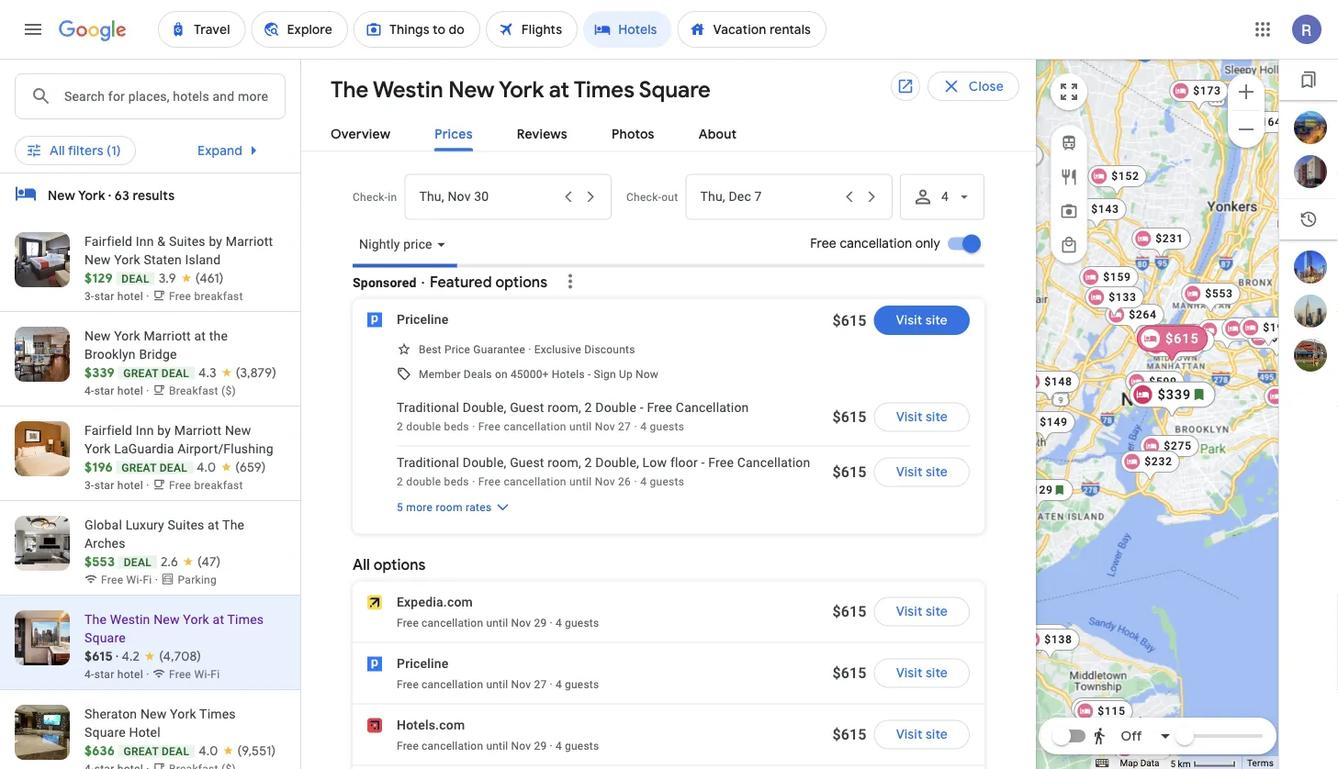 Task type: vqa. For each thing, say whether or not it's contained in the screenshot.


Task type: describe. For each thing, give the bounding box(es) containing it.
site for third visit site button from the top of the page
[[926, 464, 948, 481]]

1 vertical spatial check-in text field
[[419, 175, 557, 219]]

reviews
[[517, 126, 568, 143]]

$173
[[1193, 85, 1221, 97]]

square for the westin new york at times square $615 ·
[[85, 631, 126, 646]]

4+ rating button
[[414, 73, 511, 103]]

new york marriott at the brooklyn bridge $339 great deal
[[85, 328, 228, 381]]

york inside heading
[[499, 76, 544, 104]]

$326 link
[[1248, 327, 1307, 358]]

keyboard shortcuts image
[[1096, 760, 1109, 768]]

global luxury suites at the arches $553 deal
[[85, 518, 244, 570]]

map data
[[1120, 758, 1160, 769]]

close
[[969, 78, 1004, 95]]

the for the westin new york at times square
[[331, 76, 369, 104]]

cancellation inside traditional double, guest room, 2 double, low floor - free cancellation 2 double beds · free cancellation until nov 26 · 4 guests
[[737, 456, 811, 471]]

york inside the 'the westin new york at times square $615 ·'
[[183, 612, 209, 627]]

bridge
[[139, 347, 177, 362]]

view larger map image
[[1058, 81, 1080, 103]]

square for the westin new york at times square
[[639, 76, 711, 104]]

until for priceline
[[486, 679, 508, 692]]

$232
[[1145, 456, 1173, 468]]

free down now
[[647, 400, 673, 416]]

0 horizontal spatial $159
[[1044, 376, 1072, 389]]

priceline for priceline free cancellation until nov 27 · 4 guests
[[397, 657, 449, 672]]

free cancellation only
[[810, 236, 941, 252]]

new inside new york marriott at the brooklyn bridge $339 great deal
[[85, 328, 111, 344]]

room
[[436, 501, 463, 514]]

$135
[[1009, 150, 1037, 163]]

double, for traditional double, guest room, 2 double - free cancellation
[[463, 400, 507, 416]]

site for 3rd visit site button from the bottom of the page
[[926, 604, 948, 620]]

· up rates
[[472, 476, 475, 489]]

at inside heading
[[549, 76, 570, 104]]

expedia.com free cancellation until nov 29 · 4 guests
[[397, 595, 599, 630]]

1 horizontal spatial free wi-fi
[[169, 669, 220, 682]]

nov for hotels.com
[[511, 740, 531, 753]]

beds inside traditional double, guest room, 2 double, low floor - free cancellation 2 double beds · free cancellation until nov 26 · 4 guests
[[444, 476, 469, 489]]

$298
[[1271, 331, 1299, 344]]

up
[[619, 368, 633, 381]]

$117 link
[[1011, 625, 1070, 656]]

2 (1) from the top
[[107, 142, 121, 159]]

3-star hotel · for 4.0
[[85, 479, 152, 492]]

york inside fairfield inn by marriott new york laguardia airport/flushing $196 great deal
[[85, 441, 111, 457]]

zoom out map image
[[1235, 118, 1257, 140]]

special offers
[[174, 80, 258, 96]]

$138 link
[[1021, 629, 1080, 660]]

site for 1st visit site button from the bottom of the page
[[926, 727, 948, 744]]

· inside sponsored · featured options
[[421, 275, 425, 290]]

priceline for priceline
[[397, 312, 449, 327]]

breakfast
[[169, 385, 218, 398]]

$232 link
[[1121, 451, 1180, 482]]

sponsored
[[353, 275, 417, 290]]

star for ·
[[94, 669, 114, 682]]

cancellation inside traditional double, guest room, 2 double - free cancellation 2 double beds · free cancellation until nov 27 · 4 guests
[[504, 421, 567, 434]]

deal inside new york marriott at the brooklyn bridge $339 great deal
[[161, 367, 189, 380]]

until for hotels.com
[[486, 740, 508, 753]]

$211
[[1095, 703, 1123, 716]]

4 inside traditional double, guest room, 2 double, low floor - free cancellation 2 double beds · free cancellation until nov 26 · 4 guests
[[640, 476, 647, 489]]

$636 link
[[1148, 324, 1207, 355]]

saved items element
[[1280, 60, 1338, 100]]

loading prices progress bar
[[113, 264, 985, 268]]

rating
[[464, 80, 500, 96]]

2 visit site button from the top
[[874, 403, 970, 432]]

0 vertical spatial check-in text field
[[411, 16, 521, 58]]

until inside traditional double, guest room, 2 double - free cancellation 2 double beds · free cancellation until nov 27 · 4 guests
[[570, 421, 592, 434]]

new inside fairfield inn & suites by marriott new york staten island $129 deal
[[85, 252, 111, 267]]

$175
[[368, 80, 395, 96]]

0 vertical spatial $159
[[1103, 271, 1131, 284]]

4 visit from the top
[[896, 604, 923, 620]]

nov for expedia.com
[[511, 617, 531, 630]]

why this ad? image
[[559, 271, 582, 293]]

great inside fairfield inn by marriott new york laguardia airport/flushing $196 great deal
[[122, 462, 157, 474]]

guests for priceline
[[565, 679, 599, 692]]

square inside sheraton new york times square hotel $636 great deal
[[85, 725, 126, 740]]

nightly price
[[359, 237, 432, 252]]

· inside the 'the westin new york at times square $615 ·'
[[116, 648, 119, 665]]

global
[[85, 518, 122, 533]]

4 out of 5 stars from 659 reviews image
[[197, 458, 266, 477]]

by inside fairfield inn & suites by marriott new york staten island $129 deal
[[209, 234, 222, 249]]

deal inside global luxury suites at the arches $553 deal
[[124, 556, 152, 569]]

beds inside traditional double, guest room, 2 double - free cancellation 2 double beds · free cancellation until nov 27 · 4 guests
[[444, 421, 469, 434]]

free down fairfield inn by marriott new york laguardia airport/flushing $196 great deal
[[169, 479, 191, 492]]

nov inside traditional double, guest room, 2 double - free cancellation 2 double beds · free cancellation until nov 27 · 4 guests
[[595, 421, 615, 434]]

free down arches
[[101, 574, 123, 587]]

free breakfast for (659)
[[169, 479, 243, 492]]

$264
[[1129, 309, 1157, 321]]

0 horizontal spatial options
[[374, 556, 426, 575]]

deal inside fairfield inn by marriott new york laguardia airport/flushing $196 great deal
[[160, 462, 187, 474]]

in
[[388, 191, 397, 203]]

marriott inside fairfield inn & suites by marriott new york staten island $129 deal
[[226, 234, 273, 249]]

6 visit from the top
[[896, 727, 923, 744]]

(3,879)
[[236, 365, 276, 381]]

fairfield inn & suites by marriott new york staten island $129 deal
[[85, 234, 273, 286]]

suites inside global luxury suites at the arches $553 deal
[[168, 518, 204, 533]]

property
[[846, 80, 900, 96]]

priceline free cancellation until nov 27 · 4 guests
[[397, 657, 599, 692]]

0 vertical spatial 4 button
[[764, 15, 849, 59]]

sheraton
[[85, 707, 137, 722]]

26
[[618, 476, 631, 489]]

free up rates
[[478, 476, 501, 489]]

4 visit site from the top
[[896, 604, 948, 620]]

hotel · for $196
[[117, 479, 149, 492]]

$553 inside map region
[[1205, 288, 1233, 300]]

free inside hotels.com free cancellation until nov 29 · 4 guests
[[397, 740, 419, 753]]

guest for double
[[510, 400, 544, 416]]

3.9
[[159, 270, 176, 287]]

$294 link
[[1224, 319, 1283, 350]]

· inside hotels.com free cancellation until nov 29 · 4 guests
[[550, 740, 553, 753]]

photos
[[612, 126, 655, 143]]

recently viewed element
[[1280, 199, 1338, 240]]

floor
[[670, 456, 698, 471]]

special
[[174, 80, 218, 96]]

parking
[[178, 574, 217, 587]]

new inside sheraton new york times square hotel $636 great deal
[[140, 707, 167, 722]]

3 visit from the top
[[896, 464, 923, 481]]

all inside filters form
[[50, 80, 65, 96]]

29 for hotels.com
[[534, 740, 547, 753]]

6 visit site from the top
[[896, 727, 948, 744]]

now
[[636, 368, 659, 381]]

low
[[643, 456, 667, 471]]

fairfield inn by marriott new york laguardia airport/flushing $196 great deal
[[85, 423, 273, 475]]

the westin new york at times square $615 ·
[[85, 612, 264, 665]]

woodspring suites linden, $104 image
[[979, 428, 1039, 459]]

$148
[[1045, 376, 1073, 389]]

0 horizontal spatial fi
[[143, 574, 152, 587]]

check- for in
[[353, 191, 388, 203]]

new inside the 'the westin new york at times square $615 ·'
[[154, 612, 180, 627]]

$294
[[1248, 323, 1276, 336]]

cancellation inside priceline free cancellation until nov 27 · 4 guests
[[422, 679, 483, 692]]

on
[[495, 368, 508, 381]]

marriott inside new york marriott at the brooklyn bridge $339 great deal
[[144, 328, 191, 344]]

$134
[[1272, 330, 1300, 343]]

0 horizontal spatial $159 link
[[1020, 371, 1079, 402]]

0 vertical spatial $159 link
[[1080, 266, 1139, 298]]

expand
[[198, 142, 242, 159]]

main menu image
[[22, 18, 44, 40]]

4 out of 5 stars from 9,551 reviews image
[[199, 742, 276, 761]]

breakfast for (461)
[[194, 290, 243, 303]]

0 vertical spatial $196 link
[[1239, 317, 1299, 348]]

$249
[[1222, 324, 1250, 337]]

4.2 out of 5 stars from 4,708 reviews image
[[122, 648, 201, 666]]

45000+
[[511, 368, 549, 381]]

5 more room rates
[[397, 501, 492, 514]]

luxury
[[126, 518, 164, 533]]

4-star hotel · for ·
[[85, 669, 152, 682]]

double inside traditional double, guest room, 2 double, low floor - free cancellation 2 double beds · free cancellation until nov 26 · 4 guests
[[406, 476, 441, 489]]

4 inside filters form
[[806, 29, 813, 44]]

times inside sheraton new york times square hotel $636 great deal
[[199, 707, 236, 722]]

island
[[185, 252, 221, 267]]

$497 link
[[1144, 325, 1203, 356]]

4- inside 'button'
[[549, 80, 563, 96]]

type
[[903, 80, 931, 96]]

hotels
[[552, 368, 585, 381]]

$129 inside map region
[[1025, 484, 1053, 497]]

4 inside expedia.com free cancellation until nov 29 · 4 guests
[[556, 617, 562, 630]]

hotel · for great
[[117, 385, 149, 398]]

filters inside form
[[68, 80, 103, 96]]

2 filters from the top
[[68, 142, 103, 159]]

3.9 out of 5 stars from 461 reviews image
[[159, 269, 224, 288]]

guests inside traditional double, guest room, 2 double, low floor - free cancellation 2 double beds · free cancellation until nov 26 · 4 guests
[[650, 476, 685, 489]]

york inside fairfield inn & suites by marriott new york staten island $129 deal
[[114, 252, 140, 267]]

double
[[595, 400, 637, 416]]

($)
[[221, 385, 236, 398]]

cancellation inside expedia.com free cancellation until nov 29 · 4 guests
[[422, 617, 483, 630]]

new inside heading
[[448, 76, 494, 104]]

rates
[[466, 501, 492, 514]]

4.2
[[122, 648, 140, 665]]

0 horizontal spatial free wi-fi
[[101, 574, 152, 587]]

overview
[[331, 126, 391, 143]]

1 vertical spatial 4 button
[[900, 174, 985, 220]]

· down deals
[[472, 421, 475, 434]]

2 all filters (1) from the top
[[50, 142, 121, 159]]

guests for hotels.com
[[565, 740, 599, 753]]

member
[[419, 368, 461, 381]]

4- for (3,879)
[[85, 385, 94, 398]]

site for 5th visit site button from the bottom
[[926, 409, 948, 426]]

at inside the 'the westin new york at times square $615 ·'
[[213, 612, 224, 627]]

york inside new york marriott at the brooklyn bridge $339 great deal
[[114, 328, 140, 344]]

free right floor
[[708, 456, 734, 471]]

nightly price button
[[344, 223, 462, 267]]

Check-out text field
[[590, 16, 702, 58]]

2 vertical spatial all
[[353, 556, 370, 575]]

check- for out
[[626, 191, 662, 203]]

about
[[699, 126, 737, 143]]

great inside sheraton new york times square hotel $636 great deal
[[124, 745, 159, 758]]

close button
[[928, 72, 1020, 101]]

$599 link
[[1125, 371, 1185, 402]]

double, for traditional double, guest room, 2 double, low floor - free cancellation
[[463, 456, 507, 471]]

double, up 26
[[595, 456, 639, 471]]

out
[[661, 191, 678, 203]]

4+
[[445, 80, 460, 96]]

4.0 for (659)
[[197, 459, 216, 476]]

1 visit from the top
[[896, 312, 923, 329]]

airport/flushing
[[178, 441, 273, 457]]

all filters (1) button for the westin new york at times square heading
[[15, 129, 136, 173]]

$122 link
[[1114, 739, 1173, 770]]

member deals on 45000+ hotels - sign up now
[[419, 368, 659, 381]]

the inside global luxury suites at the arches $553 deal
[[222, 518, 244, 533]]

· up 45000+
[[528, 343, 531, 356]]

$231
[[1156, 232, 1184, 245]]

0 vertical spatial wi-
[[126, 574, 143, 587]]

free inside priceline free cancellation until nov 27 · 4 guests
[[397, 679, 419, 692]]

property type button
[[815, 73, 963, 103]]

2 visit site from the top
[[896, 409, 948, 426]]

more
[[406, 501, 433, 514]]

inn for 3.9
[[136, 234, 154, 249]]

westin for the westin new york at times square
[[373, 76, 443, 104]]

1 vertical spatial fi
[[211, 669, 220, 682]]

york inside sheraton new york times square hotel $636 great deal
[[170, 707, 196, 722]]

$196 inside fairfield inn by marriott new york laguardia airport/flushing $196 great deal
[[85, 459, 113, 475]]

sponsored · featured options
[[353, 273, 548, 292]]

only
[[916, 236, 941, 252]]

deal inside fairfield inn & suites by marriott new york staten island $129 deal
[[122, 272, 149, 285]]

free down check-out text field
[[810, 236, 837, 252]]

27 inside priceline free cancellation until nov 27 · 4 guests
[[534, 679, 547, 692]]

breakfast for (659)
[[194, 479, 243, 492]]

2.6 out of 5 stars from 47 reviews image
[[161, 553, 221, 571]]

inn for 4.0
[[136, 423, 154, 438]]

free inside expedia.com free cancellation until nov 29 · 4 guests
[[397, 617, 419, 630]]

$626
[[1169, 340, 1197, 353]]

1 vertical spatial all
[[50, 142, 65, 159]]

$129 link
[[1001, 479, 1074, 511]]



Task type: locate. For each thing, give the bounding box(es) containing it.
data
[[1141, 758, 1160, 769]]

$134 link
[[1248, 325, 1307, 356]]

free
[[810, 236, 837, 252], [169, 290, 191, 303], [647, 400, 673, 416], [478, 421, 501, 434], [708, 456, 734, 471], [478, 476, 501, 489], [169, 479, 191, 492], [101, 574, 123, 587], [397, 617, 419, 630], [169, 669, 191, 682], [397, 679, 419, 692], [397, 740, 419, 753]]

1 vertical spatial guest
[[510, 456, 544, 471]]

$497
[[1168, 330, 1196, 343]]

$129 down woodspring suites linden, $104 image on the right of page
[[1025, 484, 1053, 497]]

terms link
[[1247, 758, 1274, 769]]

3 visit site button from the top
[[874, 458, 970, 487]]

0 vertical spatial times
[[574, 76, 635, 104]]

4 button up property
[[764, 15, 849, 59]]

1 vertical spatial traditional
[[397, 456, 459, 471]]

hotel · for staten
[[117, 290, 149, 303]]

1 horizontal spatial $159 link
[[1080, 266, 1139, 298]]

2.6
[[161, 554, 178, 570]]

1 vertical spatial inn
[[136, 423, 154, 438]]

1 horizontal spatial $129
[[1025, 484, 1053, 497]]

property type
[[846, 80, 931, 96]]

1 priceline from the top
[[397, 312, 449, 327]]

until down priceline free cancellation until nov 27 · 4 guests at the bottom of the page
[[486, 740, 508, 753]]

Search for places, hotels and more text field
[[63, 74, 285, 118]]

$553 up $249
[[1205, 288, 1233, 300]]

$159 link up $149
[[1020, 371, 1079, 402]]

4.0 for (9,551)
[[199, 743, 218, 760]]

4-star hotel · down 4.2
[[85, 669, 152, 682]]

3 site from the top
[[926, 464, 948, 481]]

29
[[534, 617, 547, 630], [534, 740, 547, 753]]

free down deals
[[478, 421, 501, 434]]

cancellation left only
[[840, 236, 912, 252]]

Check-in text field
[[411, 16, 521, 58], [419, 175, 557, 219]]

at inside new york marriott at the brooklyn bridge $339 great deal
[[194, 328, 206, 344]]

1 vertical spatial free wi-fi
[[169, 669, 220, 682]]

cancellation inside traditional double, guest room, 2 double, low floor - free cancellation 2 double beds · free cancellation until nov 26 · 4 guests
[[504, 476, 567, 489]]

0 vertical spatial options
[[496, 273, 548, 292]]

1 vertical spatial $159 link
[[1020, 371, 1079, 402]]

site for sixth visit site button from the bottom of the page
[[926, 312, 948, 329]]

· right 26
[[634, 476, 637, 489]]

hilton garden inn wayne, $178 image
[[984, 144, 1043, 175]]

6 visit site button from the top
[[874, 721, 970, 750]]

the westin new york at times square heading
[[316, 73, 711, 105]]

4 visit site button from the top
[[874, 598, 970, 627]]

5 visit site button from the top
[[874, 659, 970, 688]]

list for "saved items" element at top right
[[1280, 111, 1338, 188]]

1 horizontal spatial $159
[[1103, 271, 1131, 284]]

- right double
[[640, 400, 644, 416]]

4.0 down airport/flushing
[[197, 459, 216, 476]]

open in new tab image
[[897, 78, 914, 95]]

0 horizontal spatial 4 button
[[764, 15, 849, 59]]

1 3- from the top
[[85, 290, 94, 303]]

1 free breakfast from the top
[[169, 290, 243, 303]]

under $175 button
[[297, 73, 406, 103]]

1 vertical spatial breakfast
[[194, 479, 243, 492]]

under $175
[[328, 80, 395, 96]]

(4,708)
[[159, 648, 201, 665]]

0 vertical spatial fi
[[143, 574, 152, 587]]

guest for double,
[[510, 456, 544, 471]]

· left 4.2
[[116, 648, 119, 665]]

1 horizontal spatial -
[[640, 400, 644, 416]]

star up sheraton
[[94, 669, 114, 682]]

room, inside traditional double, guest room, 2 double - free cancellation 2 double beds · free cancellation until nov 27 · 4 guests
[[548, 400, 581, 416]]

3 hotel · from the top
[[117, 479, 149, 492]]

1 vertical spatial options
[[374, 556, 426, 575]]

york
[[499, 76, 544, 104], [114, 252, 140, 267], [114, 328, 140, 344], [85, 441, 111, 457], [183, 612, 209, 627], [170, 707, 196, 722]]

traditional inside traditional double, guest room, 2 double - free cancellation 2 double beds · free cancellation until nov 27 · 4 guests
[[397, 400, 459, 416]]

cancellation up hotels.com
[[422, 679, 483, 692]]

4 site from the top
[[926, 604, 948, 620]]

traditional
[[397, 400, 459, 416], [397, 456, 459, 471]]

4 inside hotels.com free cancellation until nov 29 · 4 guests
[[556, 740, 562, 753]]

times for the westin new york at times square $615 ·
[[227, 612, 264, 627]]

0 vertical spatial 3-
[[85, 290, 94, 303]]

· inside priceline free cancellation until nov 27 · 4 guests
[[550, 679, 553, 692]]

4+ rating
[[445, 80, 500, 96]]

traditional inside traditional double, guest room, 2 double, low floor - free cancellation 2 double beds · free cancellation until nov 26 · 4 guests
[[397, 456, 459, 471]]

1 hotel · from the top
[[117, 290, 149, 303]]

$129
[[85, 270, 113, 286], [1025, 484, 1053, 497]]

free breakfast down "(461)"
[[169, 290, 243, 303]]

westin inside the 'the westin new york at times square $615 ·'
[[110, 612, 150, 627]]

until left 26
[[570, 476, 592, 489]]

until up priceline free cancellation until nov 27 · 4 guests at the bottom of the page
[[486, 617, 508, 630]]

free breakfast for (461)
[[169, 290, 243, 303]]

priceline up hotels.com
[[397, 657, 449, 672]]

map
[[1120, 758, 1138, 769]]

·
[[421, 275, 425, 290], [528, 343, 531, 356], [472, 421, 475, 434], [634, 421, 637, 434], [472, 476, 475, 489], [634, 476, 637, 489], [152, 574, 161, 587], [550, 617, 553, 630], [116, 648, 119, 665], [550, 679, 553, 692], [550, 740, 553, 753]]

at
[[549, 76, 570, 104], [194, 328, 206, 344], [208, 518, 219, 533], [213, 612, 224, 627]]

1 all filters (1) from the top
[[50, 80, 121, 96]]

0 vertical spatial 4-
[[549, 80, 563, 96]]

$553
[[1205, 288, 1233, 300], [85, 554, 115, 570]]

$599
[[1149, 376, 1177, 389]]

2 all filters (1) button from the top
[[15, 129, 136, 173]]

deal down "laguardia"
[[160, 462, 187, 474]]

inn inside fairfield inn by marriott new york laguardia airport/flushing $196 great deal
[[136, 423, 154, 438]]

star inside 'button'
[[596, 80, 620, 96]]

special offers button
[[143, 73, 289, 103]]

until inside priceline free cancellation until nov 27 · 4 guests
[[486, 679, 508, 692]]

3-star hotel · down staten at left
[[85, 290, 152, 303]]

2 horizontal spatial $196
[[1263, 321, 1291, 334]]

all filters (1) button
[[15, 73, 136, 103], [15, 129, 136, 173]]

clear image
[[311, 27, 333, 49]]

1 vertical spatial free breakfast
[[169, 479, 243, 492]]

the
[[331, 76, 369, 104], [222, 518, 244, 533], [85, 612, 107, 627]]

cancellation up floor
[[676, 400, 749, 416]]

nov up priceline free cancellation until nov 27 · 4 guests at the bottom of the page
[[511, 617, 531, 630]]

2 list from the top
[[1280, 251, 1338, 372]]

star right "or"
[[596, 80, 620, 96]]

map region
[[810, 0, 1323, 770]]

$339 link
[[1129, 382, 1216, 419]]

1 horizontal spatial wi-
[[194, 669, 211, 682]]

1 horizontal spatial $636
[[1171, 329, 1199, 342]]

0 vertical spatial all filters (1) button
[[15, 73, 136, 103]]

0 vertical spatial $129
[[85, 270, 113, 286]]

marriott
[[226, 234, 273, 249], [144, 328, 191, 344], [174, 423, 222, 438]]

1 vertical spatial 4-
[[85, 385, 94, 398]]

deals
[[464, 368, 492, 381]]

free down 3.9 out of 5 stars from 461 reviews image
[[169, 290, 191, 303]]

guests inside traditional double, guest room, 2 double - free cancellation 2 double beds · free cancellation until nov 27 · 4 guests
[[650, 421, 685, 434]]

1 vertical spatial list
[[1280, 251, 1338, 372]]

star up global
[[94, 479, 114, 492]]

1 vertical spatial fairfield
[[85, 423, 132, 438]]

3 visit site from the top
[[896, 464, 948, 481]]

0 horizontal spatial the
[[85, 612, 107, 627]]

· down double
[[634, 421, 637, 434]]

27 inside traditional double, guest room, 2 double - free cancellation 2 double beds · free cancellation until nov 27 · 4 guests
[[618, 421, 631, 434]]

1 vertical spatial suites
[[168, 518, 204, 533]]

guarantee
[[473, 343, 525, 356]]

4- for (4,708)
[[85, 669, 94, 682]]

saved items image
[[1300, 71, 1318, 89]]

0 vertical spatial room,
[[548, 400, 581, 416]]

(1) inside filters form
[[107, 80, 121, 96]]

nov inside expedia.com free cancellation until nov 29 · 4 guests
[[511, 617, 531, 630]]

1 horizontal spatial $196 link
[[1239, 317, 1299, 348]]

2 29 from the top
[[534, 740, 547, 753]]

1 vertical spatial 29
[[534, 740, 547, 753]]

by up "laguardia"
[[157, 423, 171, 438]]

0 vertical spatial filters
[[68, 80, 103, 96]]

all filters (1) button for "saved items" element at top right
[[15, 73, 136, 103]]

guests inside hotels.com free cancellation until nov 29 · 4 guests
[[565, 740, 599, 753]]

0 horizontal spatial westin
[[110, 612, 150, 627]]

price
[[444, 343, 470, 356]]

breakfast down 4 out of 5 stars from 659 reviews image
[[194, 479, 243, 492]]

1 3-star hotel · from the top
[[85, 290, 152, 303]]

traditional for traditional double, guest room, 2 double, low floor - free cancellation
[[397, 456, 459, 471]]

priceline
[[397, 312, 449, 327], [397, 657, 449, 672]]

0 vertical spatial inn
[[136, 234, 154, 249]]

the down 4 out of 5 stars from 659 reviews image
[[222, 518, 244, 533]]

marriott inside fairfield inn by marriott new york laguardia airport/flushing $196 great deal
[[174, 423, 222, 438]]

2 check- from the left
[[626, 191, 662, 203]]

$164
[[1254, 116, 1282, 129]]

times for the westin new york at times square
[[574, 76, 635, 104]]

2 horizontal spatial -
[[701, 456, 705, 471]]

0 vertical spatial 4.0
[[197, 459, 216, 476]]

nov inside hotels.com free cancellation until nov 29 · 4 guests
[[511, 740, 531, 753]]

1 vertical spatial (1)
[[107, 142, 121, 159]]

beds down member
[[444, 421, 469, 434]]

1 vertical spatial wi-
[[194, 669, 211, 682]]

2 vertical spatial -
[[701, 456, 705, 471]]

nov for priceline
[[511, 679, 531, 692]]

(1) left special
[[107, 80, 121, 96]]

free wi-fi down '(4,708)' at bottom left
[[169, 669, 220, 682]]

2 3-star hotel · from the top
[[85, 479, 152, 492]]

filters form
[[15, 2, 963, 129]]

hotels.com
[[397, 718, 465, 733]]

pool
[[670, 80, 696, 96]]

· inside expedia.com free cancellation until nov 29 · 4 guests
[[550, 617, 553, 630]]

double, up rates
[[463, 456, 507, 471]]

check- down photos
[[626, 191, 662, 203]]

the inside the 'the westin new york at times square $615 ·'
[[85, 612, 107, 627]]

under
[[328, 80, 365, 96]]

free down the expedia.com
[[397, 617, 419, 630]]

westin for the westin new york at times square $615 ·
[[110, 612, 150, 627]]

0 vertical spatial $553
[[1205, 288, 1233, 300]]

0 vertical spatial cancellation
[[676, 400, 749, 416]]

1 vertical spatial filters
[[68, 142, 103, 159]]

tab list containing overview
[[301, 112, 1036, 152]]

5 visit site from the top
[[896, 665, 948, 682]]

0 vertical spatial 29
[[534, 617, 547, 630]]

4-
[[549, 80, 563, 96], [85, 385, 94, 398], [85, 669, 94, 682]]

until inside traditional double, guest room, 2 double, low floor - free cancellation 2 double beds · free cancellation until nov 26 · 4 guests
[[570, 476, 592, 489]]

2 3- from the top
[[85, 479, 94, 492]]

1 horizontal spatial fi
[[211, 669, 220, 682]]

traditional up more
[[397, 456, 459, 471]]

$164 link
[[1230, 111, 1289, 142]]

$615 inside the 'the westin new york at times square $615 ·'
[[85, 648, 113, 665]]

- left sign
[[588, 368, 591, 381]]

$231 link
[[1132, 228, 1191, 259]]

at up (47)
[[208, 518, 219, 533]]

5 visit from the top
[[896, 665, 923, 682]]

3- for 3.9
[[85, 290, 94, 303]]

inn inside fairfield inn & suites by marriott new york staten island $129 deal
[[136, 234, 154, 249]]

free down hotels.com
[[397, 740, 419, 753]]

$666
[[1170, 331, 1198, 344]]

square inside the westin new york at times square heading
[[639, 76, 711, 104]]

4 inside traditional double, guest room, 2 double - free cancellation 2 double beds · free cancellation until nov 27 · 4 guests
[[640, 421, 647, 434]]

cancellation down the expedia.com
[[422, 617, 483, 630]]

priceline up the best
[[397, 312, 449, 327]]

1 vertical spatial $553
[[85, 554, 115, 570]]

0 vertical spatial all
[[50, 80, 65, 96]]

marriott right &
[[226, 234, 273, 249]]

1 site from the top
[[926, 312, 948, 329]]

times inside the 'the westin new york at times square $615 ·'
[[227, 612, 264, 627]]

hotel · down 4.2
[[117, 669, 149, 682]]

2 breakfast from the top
[[194, 479, 243, 492]]

4.0 left (9,551)
[[199, 743, 218, 760]]

1 inn from the top
[[136, 234, 154, 249]]

square down check-out text box
[[639, 76, 711, 104]]

guests
[[650, 421, 685, 434], [650, 476, 685, 489], [565, 617, 599, 630], [565, 679, 599, 692], [565, 740, 599, 753]]

0 vertical spatial list
[[1280, 111, 1338, 188]]

free wi-fi
[[101, 574, 152, 587], [169, 669, 220, 682]]

breakfast ($)
[[169, 385, 236, 398]]

double, down deals
[[463, 400, 507, 416]]

until up traditional double, guest room, 2 double, low floor - free cancellation 2 double beds · free cancellation until nov 26 · 4 guests
[[570, 421, 592, 434]]

traditional for traditional double, guest room, 2 double - free cancellation
[[397, 400, 459, 416]]

1 horizontal spatial by
[[209, 234, 222, 249]]

0 vertical spatial the
[[331, 76, 369, 104]]

- inside traditional double, guest room, 2 double, low floor - free cancellation 2 double beds · free cancellation until nov 26 · 4 guests
[[701, 456, 705, 471]]

0 vertical spatial fairfield
[[85, 234, 132, 249]]

· left the featured
[[421, 275, 425, 290]]

1 list from the top
[[1280, 111, 1338, 188]]

double down member
[[406, 421, 441, 434]]

1 vertical spatial 4.0
[[199, 743, 218, 760]]

prices
[[435, 126, 473, 143]]

guest down traditional double, guest room, 2 double - free cancellation 2 double beds · free cancellation until nov 27 · 4 guests
[[510, 456, 544, 471]]

2 fairfield from the top
[[85, 423, 132, 438]]

0 horizontal spatial wi-
[[126, 574, 143, 587]]

options down loading prices progress bar
[[496, 273, 548, 292]]

guests inside expedia.com free cancellation until nov 29 · 4 guests
[[565, 617, 599, 630]]

until inside expedia.com free cancellation until nov 29 · 4 guests
[[486, 617, 508, 630]]

$257 link
[[1222, 318, 1281, 349]]

4.0 inside 4 out of 5 stars from 9,551 reviews image
[[199, 743, 218, 760]]

1 horizontal spatial $196
[[1173, 732, 1201, 745]]

0 horizontal spatial 27
[[534, 679, 547, 692]]

double up more
[[406, 476, 441, 489]]

0 vertical spatial $339
[[85, 365, 115, 381]]

$290
[[1272, 327, 1300, 340]]

the down arches
[[85, 612, 107, 627]]

2 guest from the top
[[510, 456, 544, 471]]

4 hotel · from the top
[[117, 669, 149, 682]]

terms
[[1247, 758, 1274, 769]]

1 horizontal spatial 4 button
[[900, 174, 985, 220]]

hotels.com free cancellation until nov 29 · 4 guests
[[397, 718, 599, 753]]

$636 inside map region
[[1171, 329, 1199, 342]]

york · 63
[[78, 187, 129, 204]]

0 horizontal spatial -
[[588, 368, 591, 381]]

star down "brooklyn"
[[94, 385, 114, 398]]

2 free breakfast from the top
[[169, 479, 243, 492]]

1 horizontal spatial $339
[[1158, 387, 1192, 403]]

3- for 4.0
[[85, 479, 94, 492]]

room, for double
[[548, 400, 581, 416]]

$339 inside new york marriott at the brooklyn bridge $339 great deal
[[85, 365, 115, 381]]

1 horizontal spatial the
[[222, 518, 244, 533]]

3-star hotel · for 3.9
[[85, 290, 152, 303]]

1 beds from the top
[[444, 421, 469, 434]]

$553 inside global luxury suites at the arches $553 deal
[[85, 554, 115, 570]]

fi down global luxury suites at the arches $553 deal at the bottom of the page
[[143, 574, 152, 587]]

$149
[[1040, 416, 1068, 429]]

· down priceline free cancellation until nov 27 · 4 guests at the bottom of the page
[[550, 740, 553, 753]]

westin up 4.2
[[110, 612, 150, 627]]

1 vertical spatial $636
[[85, 743, 115, 759]]

2 beds from the top
[[444, 476, 469, 489]]

inn left &
[[136, 234, 154, 249]]

1 check- from the left
[[353, 191, 388, 203]]

traditional double, guest room, 2 double, low floor - free cancellation 2 double beds · free cancellation until nov 26 · 4 guests
[[397, 456, 811, 489]]

site for fifth visit site button from the top
[[926, 665, 948, 682]]

expedia.com
[[397, 595, 473, 610]]

1 vertical spatial all filters (1)
[[50, 142, 121, 159]]

check-out
[[626, 191, 678, 203]]

at inside global luxury suites at the arches $553 deal
[[208, 518, 219, 533]]

0 vertical spatial marriott
[[226, 234, 273, 249]]

deal left 4 out of 5 stars from 9,551 reviews image
[[162, 745, 189, 758]]

1 vertical spatial all filters (1) button
[[15, 129, 136, 173]]

1 4-star hotel · from the top
[[85, 385, 152, 398]]

guest down 45000+
[[510, 400, 544, 416]]

fairfield inside fairfield inn & suites by marriott new york staten island $129 deal
[[85, 234, 132, 249]]

cancellation inside hotels.com free cancellation until nov 29 · 4 guests
[[422, 740, 483, 753]]

4-star hotel · for great
[[85, 385, 152, 398]]

square inside the 'the westin new york at times square $615 ·'
[[85, 631, 126, 646]]

room, down traditional double, guest room, 2 double - free cancellation 2 double beds · free cancellation until nov 27 · 4 guests
[[548, 456, 581, 471]]

$129 inside fairfield inn & suites by marriott new york staten island $129 deal
[[85, 270, 113, 286]]

cancellation inside traditional double, guest room, 2 double - free cancellation 2 double beds · free cancellation until nov 27 · 4 guests
[[676, 400, 749, 416]]

new inside fairfield inn by marriott new york laguardia airport/flushing $196 great deal
[[225, 423, 251, 438]]

4- down "brooklyn"
[[85, 385, 94, 398]]

list
[[1280, 111, 1338, 188], [1280, 251, 1338, 372]]

4 inside priceline free cancellation until nov 27 · 4 guests
[[556, 679, 562, 692]]

great inside new york marriott at the brooklyn bridge $339 great deal
[[123, 367, 158, 380]]

2 site from the top
[[926, 409, 948, 426]]

0 vertical spatial square
[[639, 76, 711, 104]]

1 visit site button from the top
[[874, 306, 970, 335]]

2 priceline from the top
[[397, 657, 449, 672]]

2 vertical spatial square
[[85, 725, 126, 740]]

1 vertical spatial westin
[[110, 612, 150, 627]]

1 guest from the top
[[510, 400, 544, 416]]

square up 4.2
[[85, 631, 126, 646]]

free breakfast
[[169, 290, 243, 303], [169, 479, 243, 492]]

new inside heading
[[48, 187, 75, 204]]

1 horizontal spatial options
[[496, 273, 548, 292]]

traditional double, guest room, 2 double - free cancellation 2 double beds · free cancellation until nov 27 · 4 guests
[[397, 400, 749, 434]]

2 visit from the top
[[896, 409, 923, 426]]

$553 down arches
[[85, 554, 115, 570]]

27 down double
[[618, 421, 631, 434]]

4-star hotel ·
[[85, 385, 152, 398], [85, 669, 152, 682]]

1 horizontal spatial 27
[[618, 421, 631, 434]]

marriott up airport/flushing
[[174, 423, 222, 438]]

fairfield for 4.0
[[85, 423, 132, 438]]

fi
[[143, 574, 152, 587], [211, 669, 220, 682]]

$275
[[1164, 440, 1192, 453]]

4.0 inside 4 out of 5 stars from 659 reviews image
[[197, 459, 216, 476]]

guest
[[510, 400, 544, 416], [510, 456, 544, 471]]

guests for expedia.com
[[565, 617, 599, 630]]

0 vertical spatial 27
[[618, 421, 631, 434]]

1 all filters (1) button from the top
[[15, 73, 136, 103]]

1 room, from the top
[[548, 400, 581, 416]]

nov down double
[[595, 421, 615, 434]]

all filters (1) inside filters form
[[50, 80, 121, 96]]

3-
[[85, 290, 94, 303], [85, 479, 94, 492]]

check- up nightly
[[353, 191, 388, 203]]

zoom in map image
[[1235, 81, 1257, 103]]

1 filters from the top
[[68, 80, 103, 96]]

recently viewed image
[[1300, 210, 1318, 229]]

1 vertical spatial $159
[[1044, 376, 1072, 389]]

(9,551)
[[237, 743, 276, 760]]

star for great
[[94, 385, 114, 398]]

$339 down "brooklyn"
[[85, 365, 115, 381]]

(1) up new york · 63 results heading
[[107, 142, 121, 159]]

$143 link
[[1068, 198, 1127, 230]]

$339 inside 'link'
[[1158, 387, 1192, 403]]

1 breakfast from the top
[[194, 290, 243, 303]]

all
[[50, 80, 65, 96], [50, 142, 65, 159], [353, 556, 370, 575]]

$339
[[85, 365, 115, 381], [1158, 387, 1192, 403]]

by up island
[[209, 234, 222, 249]]

$159 link up '$264' link
[[1080, 266, 1139, 298]]

1 vertical spatial 3-star hotel ·
[[85, 479, 152, 492]]

1 29 from the top
[[534, 617, 547, 630]]

1 vertical spatial $129
[[1025, 484, 1053, 497]]

double inside traditional double, guest room, 2 double - free cancellation 2 double beds · free cancellation until nov 27 · 4 guests
[[406, 421, 441, 434]]

29 inside expedia.com free cancellation until nov 29 · 4 guests
[[534, 617, 547, 630]]

all filters (1)
[[50, 80, 121, 96], [50, 142, 121, 159]]

cancellation down traditional double, guest room, 2 double - free cancellation 2 double beds · free cancellation until nov 27 · 4 guests
[[504, 476, 567, 489]]

double, inside traditional double, guest room, 2 double - free cancellation 2 double beds · free cancellation until nov 27 · 4 guests
[[463, 400, 507, 416]]

Check-out text field
[[700, 175, 838, 219]]

- inside traditional double, guest room, 2 double - free cancellation 2 double beds · free cancellation until nov 27 · 4 guests
[[640, 400, 644, 416]]

$143
[[1091, 203, 1119, 216]]

room, for double,
[[548, 456, 581, 471]]

(461)
[[195, 270, 224, 287]]

by
[[209, 234, 222, 249], [157, 423, 171, 438]]

$159 link
[[1080, 266, 1139, 298], [1020, 371, 1079, 402]]

the for the westin new york at times square $615 ·
[[85, 612, 107, 627]]

at left '5-'
[[549, 76, 570, 104]]

hotel · for ·
[[117, 669, 149, 682]]

laguardia
[[114, 441, 174, 457]]

4- or 5-star button
[[518, 73, 631, 103]]

room, inside traditional double, guest room, 2 double, low floor - free cancellation 2 double beds · free cancellation until nov 26 · 4 guests
[[548, 456, 581, 471]]

1 vertical spatial the
[[222, 518, 244, 533]]

nov left 26
[[595, 476, 615, 489]]

2 double from the top
[[406, 476, 441, 489]]

options up the expedia.com
[[374, 556, 426, 575]]

3- up global
[[85, 479, 94, 492]]

fairfield for 3.9
[[85, 234, 132, 249]]

&
[[157, 234, 166, 249]]

1 vertical spatial cancellation
[[737, 456, 811, 471]]

0 vertical spatial priceline
[[397, 312, 449, 327]]

4-star hotel · down "brooklyn"
[[85, 385, 152, 398]]

1 double from the top
[[406, 421, 441, 434]]

2 vertical spatial the
[[85, 612, 107, 627]]

1 vertical spatial $196 link
[[1149, 727, 1209, 759]]

0 horizontal spatial $636
[[85, 743, 115, 759]]

until for expedia.com
[[486, 617, 508, 630]]

deal left 3.9
[[122, 272, 149, 285]]

all filters (1) button down main menu image
[[15, 73, 136, 103]]

2 hotel · from the top
[[117, 385, 149, 398]]

2 inn from the top
[[136, 423, 154, 438]]

4.3 out of 5 stars from 3,879 reviews image
[[198, 364, 276, 382]]

6 site from the top
[[926, 727, 948, 744]]

5-
[[583, 80, 596, 96]]

check-in
[[353, 191, 397, 203]]

1 horizontal spatial $553
[[1205, 288, 1233, 300]]

$196
[[1263, 321, 1291, 334], [85, 459, 113, 475], [1173, 732, 1201, 745]]

5 site from the top
[[926, 665, 948, 682]]

0 vertical spatial $196
[[1263, 321, 1291, 334]]

1 horizontal spatial check-
[[626, 191, 662, 203]]

beds up room
[[444, 476, 469, 489]]

room,
[[548, 400, 581, 416], [548, 456, 581, 471]]

1 (1) from the top
[[107, 80, 121, 96]]

$148 link
[[1021, 371, 1080, 402]]

star up "brooklyn"
[[94, 290, 114, 303]]

1 vertical spatial square
[[85, 631, 126, 646]]

2 room, from the top
[[548, 456, 581, 471]]

1 vertical spatial 27
[[534, 679, 547, 692]]

star for $196
[[94, 479, 114, 492]]

the up overview
[[331, 76, 369, 104]]

deal up breakfast
[[161, 367, 189, 380]]

list for recently viewed 'element'
[[1280, 251, 1338, 372]]

2 horizontal spatial the
[[331, 76, 369, 104]]

$138
[[1045, 634, 1073, 647]]

$257
[[1246, 322, 1274, 335]]

· up priceline free cancellation until nov 27 · 4 guests at the bottom of the page
[[550, 617, 553, 630]]

guest inside traditional double, guest room, 2 double, low floor - free cancellation 2 double beds · free cancellation until nov 26 · 4 guests
[[510, 456, 544, 471]]

0 vertical spatial beds
[[444, 421, 469, 434]]

· down "2.6"
[[152, 574, 161, 587]]

29 for expedia.com
[[534, 617, 547, 630]]

2 vertical spatial times
[[199, 707, 236, 722]]

square down sheraton
[[85, 725, 126, 740]]

by inside fairfield inn by marriott new york laguardia airport/flushing $196 great deal
[[157, 423, 171, 438]]

1 fairfield from the top
[[85, 234, 132, 249]]

0 horizontal spatial $553
[[85, 554, 115, 570]]

check-in text field down prices
[[419, 175, 557, 219]]

free down '(4,708)' at bottom left
[[169, 669, 191, 682]]

0 vertical spatial great
[[123, 367, 158, 380]]

$152 link
[[1088, 165, 1147, 197]]

until inside hotels.com free cancellation until nov 29 · 4 guests
[[486, 740, 508, 753]]

0 horizontal spatial $196
[[85, 459, 113, 475]]

great down hotel
[[124, 745, 159, 758]]

guests inside priceline free cancellation until nov 27 · 4 guests
[[565, 679, 599, 692]]

$196 link
[[1239, 317, 1299, 348], [1149, 727, 1209, 759]]

deal
[[122, 272, 149, 285], [161, 367, 189, 380], [160, 462, 187, 474], [124, 556, 152, 569], [162, 745, 189, 758]]

1 visit site from the top
[[896, 312, 948, 329]]

the inside heading
[[331, 76, 369, 104]]

$636
[[1171, 329, 1199, 342], [85, 743, 115, 759]]

1 vertical spatial priceline
[[397, 657, 449, 672]]

0 horizontal spatial $129
[[85, 270, 113, 286]]

deal inside sheraton new york times square hotel $636 great deal
[[162, 745, 189, 758]]

1 vertical spatial beds
[[444, 476, 469, 489]]

star for staten
[[94, 290, 114, 303]]

2 4-star hotel · from the top
[[85, 669, 152, 682]]

3- up "brooklyn"
[[85, 290, 94, 303]]

fairfield inside fairfield inn by marriott new york laguardia airport/flushing $196 great deal
[[85, 423, 132, 438]]

1 traditional from the top
[[397, 400, 459, 416]]

2 traditional from the top
[[397, 456, 459, 471]]

$159 up $149
[[1044, 376, 1072, 389]]

$129 left 3.9
[[85, 270, 113, 286]]

filters
[[68, 80, 103, 96], [68, 142, 103, 159]]

$133
[[1109, 291, 1137, 304]]

$326
[[1272, 332, 1300, 344]]

tab list
[[301, 112, 1036, 152]]

new york · 63 results heading
[[48, 185, 175, 207]]

priceline inside priceline free cancellation until nov 27 · 4 guests
[[397, 657, 449, 672]]

nov inside traditional double, guest room, 2 double, low floor - free cancellation 2 double beds · free cancellation until nov 26 · 4 guests
[[595, 476, 615, 489]]

suites inside fairfield inn & suites by marriott new york staten island $129 deal
[[169, 234, 205, 249]]

deal left "2.6"
[[124, 556, 152, 569]]

guest inside traditional double, guest room, 2 double - free cancellation 2 double beds · free cancellation until nov 27 · 4 guests
[[510, 400, 544, 416]]

$636 inside sheraton new york times square hotel $636 great deal
[[85, 743, 115, 759]]



